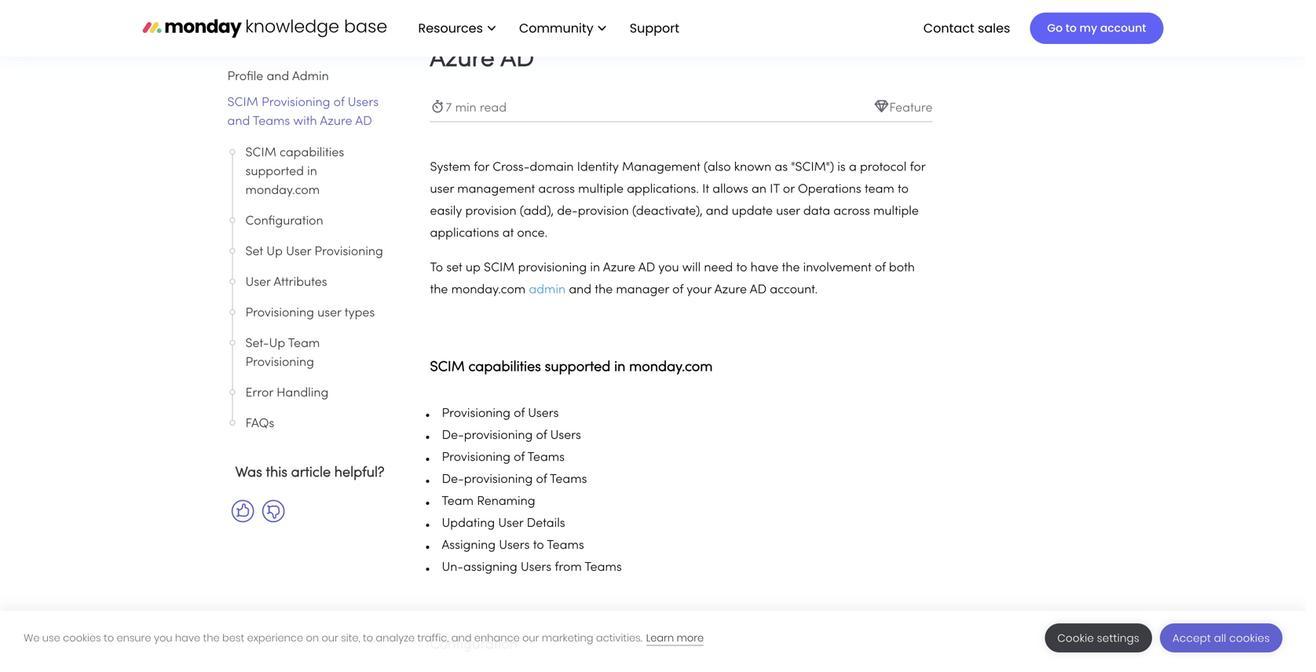 Task type: locate. For each thing, give the bounding box(es) containing it.
0 vertical spatial have
[[751, 262, 779, 274]]

0 vertical spatial scim capabilities supported in monday.com
[[246, 147, 344, 197]]

user down set
[[246, 277, 271, 289]]

1 vertical spatial capabilities
[[469, 361, 541, 374]]

1 vertical spatial in
[[591, 262, 600, 274]]

up
[[267, 246, 283, 258], [269, 338, 285, 350]]

configuration
[[246, 216, 323, 228], [430, 639, 518, 652]]

1 our from the left
[[322, 631, 339, 646]]

the
[[782, 262, 800, 274], [430, 284, 448, 296], [595, 284, 613, 296], [203, 631, 220, 646]]

up for set-
[[269, 338, 285, 350]]

0 horizontal spatial capabilities
[[280, 147, 344, 159]]

community
[[519, 19, 594, 37]]

for right protocol on the right top of the page
[[910, 162, 926, 174]]

2 vertical spatial monday.com
[[630, 361, 713, 374]]

sales
[[978, 19, 1011, 37]]

provisioning inside set-up team provisioning
[[246, 357, 314, 369]]

0 vertical spatial capabilities
[[280, 147, 344, 159]]

1 cookies from the left
[[63, 631, 101, 646]]

scim inside the "to set up scim provisioning in azure ad you will need to have the involvement of both the monday.com"
[[484, 262, 515, 274]]

for up management
[[474, 162, 490, 174]]

provisioning down provisioning of users
[[464, 430, 533, 442]]

set
[[447, 262, 463, 274]]

to inside main element
[[1066, 20, 1077, 36]]

1 horizontal spatial with
[[872, 15, 919, 39]]

user up assigning users to teams
[[499, 518, 524, 530]]

user left types
[[318, 308, 342, 319]]

both
[[890, 262, 915, 274]]

1 vertical spatial monday.com
[[452, 284, 526, 296]]

for
[[474, 162, 490, 174], [910, 162, 926, 174]]

to right go
[[1066, 20, 1077, 36]]

0 vertical spatial supported
[[246, 166, 304, 178]]

1 horizontal spatial scim provisioning of users and teams with azure ad
[[430, 15, 919, 72]]

to right need
[[737, 262, 748, 274]]

monday.com down the admin and the manager of your azure ad account.
[[630, 361, 713, 374]]

marketing
[[542, 631, 594, 646]]

0 horizontal spatial with
[[294, 116, 317, 128]]

you right ensure
[[154, 631, 172, 646]]

profile
[[228, 71, 263, 83]]

ad up manager
[[639, 262, 656, 274]]

0 vertical spatial de-
[[442, 430, 464, 442]]

0 vertical spatial you
[[659, 262, 679, 274]]

2 horizontal spatial in
[[615, 361, 626, 374]]

0 horizontal spatial in
[[307, 166, 317, 178]]

provisioning up 'admin' link
[[518, 262, 587, 274]]

to right team
[[898, 184, 909, 196]]

main element
[[403, 0, 1164, 57]]

monday.com up configuration link
[[246, 185, 320, 197]]

cookies for use
[[63, 631, 101, 646]]

0 vertical spatial monday.com
[[246, 185, 320, 197]]

at
[[503, 228, 514, 240]]

with left contact
[[872, 15, 919, 39]]

list
[[403, 0, 692, 57]]

1 vertical spatial supported
[[545, 361, 611, 374]]

0 horizontal spatial have
[[175, 631, 201, 646]]

up inside set up user provisioning link
[[267, 246, 283, 258]]

our
[[322, 631, 339, 646], [523, 631, 539, 646]]

set
[[246, 246, 263, 258]]

provision
[[466, 206, 517, 218], [578, 206, 629, 218]]

1 vertical spatial de-
[[442, 474, 464, 486]]

have left 'best'
[[175, 631, 201, 646]]

2 vertical spatial user
[[318, 308, 342, 319]]

1 de- from the top
[[442, 430, 464, 442]]

provision down identity
[[578, 206, 629, 218]]

types
[[345, 308, 375, 319]]

multiple down team
[[874, 206, 919, 218]]

our right on
[[322, 631, 339, 646]]

azure down resources link
[[430, 48, 495, 72]]

ad inside scim provisioning of users and teams with azure ad link
[[356, 116, 372, 128]]

2 vertical spatial in
[[615, 361, 626, 374]]

capabilities down scim provisioning of users and teams with azure ad link
[[280, 147, 344, 159]]

more
[[677, 631, 704, 646]]

1 horizontal spatial monday.com
[[452, 284, 526, 296]]

to
[[1066, 20, 1077, 36], [898, 184, 909, 196], [737, 262, 748, 274], [533, 540, 544, 552], [104, 631, 114, 646], [363, 631, 373, 646]]

0 vertical spatial user
[[430, 184, 454, 196]]

0 horizontal spatial user
[[246, 277, 271, 289]]

support link
[[622, 15, 692, 42], [630, 19, 685, 37]]

faqs link
[[246, 415, 392, 434]]

2 our from the left
[[523, 631, 539, 646]]

2 de- from the top
[[442, 474, 464, 486]]

0 vertical spatial configuration
[[246, 216, 323, 228]]

in
[[307, 166, 317, 178], [591, 262, 600, 274], [615, 361, 626, 374]]

helpful?
[[335, 467, 385, 480]]

1 horizontal spatial configuration
[[430, 639, 518, 652]]

you
[[659, 262, 679, 274], [154, 631, 172, 646]]

1 vertical spatial user
[[246, 277, 271, 289]]

configuration link
[[246, 212, 392, 231]]

1 horizontal spatial have
[[751, 262, 779, 274]]

known
[[735, 162, 772, 174]]

the inside dialog
[[203, 631, 220, 646]]

error handling
[[246, 388, 329, 400]]

2 vertical spatial user
[[499, 518, 524, 530]]

ad inside the "to set up scim provisioning in azure ad you will need to have the involvement of both the monday.com"
[[639, 262, 656, 274]]

teams
[[791, 15, 865, 39], [253, 116, 290, 128], [528, 452, 565, 464], [550, 474, 587, 486], [547, 540, 584, 552], [585, 562, 622, 574]]

our right the enhance
[[523, 631, 539, 646]]

1 vertical spatial team
[[442, 496, 474, 508]]

and inside system for cross-domain identity management (also known as "scim") is a protocol for user management across multiple applications. it allows an it or operations team to easily provision (add), de-provision (deactivate), and update user data across multiple applications at once.
[[706, 206, 729, 218]]

1 vertical spatial you
[[154, 631, 172, 646]]

activities.
[[596, 631, 643, 646]]

cookies right use at the bottom of page
[[63, 631, 101, 646]]

system for cross-domain identity management (also known as "scim") is a protocol for user management across multiple applications. it allows an it or operations team to easily provision (add), de-provision (deactivate), and update user data across multiple applications at once.
[[430, 162, 926, 240]]

team up updating
[[442, 496, 474, 508]]

1 horizontal spatial in
[[591, 262, 600, 274]]

1 vertical spatial have
[[175, 631, 201, 646]]

experience
[[247, 631, 303, 646]]

1 vertical spatial scim provisioning of users and teams with azure ad
[[228, 97, 379, 128]]

0 horizontal spatial our
[[322, 631, 339, 646]]

have up account.
[[751, 262, 779, 274]]

user down or
[[777, 206, 801, 218]]

(deactivate),
[[633, 206, 703, 218]]

1 horizontal spatial our
[[523, 631, 539, 646]]

provisioning down provisioning of teams
[[464, 474, 533, 486]]

set-up team provisioning link
[[246, 335, 392, 373]]

monday.com inside scim capabilities supported in monday.com
[[246, 185, 320, 197]]

1 provision from the left
[[466, 206, 517, 218]]

user up attributes at the top left
[[286, 246, 311, 258]]

1 vertical spatial provisioning
[[464, 430, 533, 442]]

1 vertical spatial multiple
[[874, 206, 919, 218]]

capabilities inside scim capabilities supported in monday.com
[[280, 147, 344, 159]]

0 vertical spatial team
[[288, 338, 320, 350]]

provisioning
[[499, 15, 636, 39], [262, 97, 330, 109], [315, 246, 383, 258], [246, 308, 314, 319], [246, 357, 314, 369], [442, 408, 511, 420], [442, 452, 511, 464]]

2 vertical spatial provisioning
[[464, 474, 533, 486]]

2 horizontal spatial user
[[777, 206, 801, 218]]

cross-
[[493, 162, 530, 174]]

resources
[[418, 19, 483, 37]]

attributes
[[274, 277, 327, 289]]

up inside set-up team provisioning
[[269, 338, 285, 350]]

2 horizontal spatial monday.com
[[630, 361, 713, 374]]

user
[[430, 184, 454, 196], [777, 206, 801, 218], [318, 308, 342, 319]]

0 horizontal spatial across
[[539, 184, 575, 196]]

you inside the "to set up scim provisioning in azure ad you will need to have the involvement of both the monday.com"
[[659, 262, 679, 274]]

0 horizontal spatial monday.com
[[246, 185, 320, 197]]

user up easily
[[430, 184, 454, 196]]

admin and the manager of your azure ad account.
[[529, 284, 822, 296]]

easily
[[430, 206, 462, 218]]

0 horizontal spatial you
[[154, 631, 172, 646]]

ad up scim capabilities supported in monday.com link
[[356, 116, 372, 128]]

de- up team renaming
[[442, 474, 464, 486]]

across down operations
[[834, 206, 871, 218]]

applications.
[[627, 184, 699, 196]]

2 for from the left
[[910, 162, 926, 174]]

the left 'best'
[[203, 631, 220, 646]]

1 horizontal spatial across
[[834, 206, 871, 218]]

1 horizontal spatial for
[[910, 162, 926, 174]]

team
[[288, 338, 320, 350], [442, 496, 474, 508]]

7 min read
[[446, 103, 507, 114]]

profile and admin link
[[228, 71, 329, 83]]

across down "domain"
[[539, 184, 575, 196]]

up right set
[[267, 246, 283, 258]]

will
[[683, 262, 701, 274]]

0 vertical spatial with
[[872, 15, 919, 39]]

use
[[42, 631, 60, 646]]

renaming
[[477, 496, 536, 508]]

you left will
[[659, 262, 679, 274]]

azure up manager
[[603, 262, 636, 274]]

de- down provisioning of users
[[442, 430, 464, 442]]

0 horizontal spatial provision
[[466, 206, 517, 218]]

settings
[[1098, 631, 1140, 646]]

cookie settings button
[[1046, 624, 1153, 653]]

7
[[446, 103, 452, 114]]

enhance
[[475, 631, 520, 646]]

0 horizontal spatial cookies
[[63, 631, 101, 646]]

we
[[24, 631, 40, 646]]

support
[[630, 19, 680, 37]]

0 vertical spatial in
[[307, 166, 317, 178]]

0 horizontal spatial for
[[474, 162, 490, 174]]

to right site,
[[363, 631, 373, 646]]

account
[[1101, 20, 1147, 36]]

1 horizontal spatial you
[[659, 262, 679, 274]]

contact
[[924, 19, 975, 37]]

learn more link
[[647, 631, 704, 646]]

2 cookies from the left
[[1230, 631, 1271, 646]]

it
[[770, 184, 780, 196]]

set-up team provisioning
[[246, 338, 320, 369]]

multiple down identity
[[579, 184, 624, 196]]

ad down community
[[501, 48, 535, 72]]

up
[[466, 262, 481, 274]]

provisioning inside the "to set up scim provisioning in azure ad you will need to have the involvement of both the monday.com"
[[518, 262, 587, 274]]

0 vertical spatial multiple
[[579, 184, 624, 196]]

capabilities
[[280, 147, 344, 159], [469, 361, 541, 374]]

team down provisioning user types
[[288, 338, 320, 350]]

cookies for all
[[1230, 631, 1271, 646]]

cookies inside button
[[1230, 631, 1271, 646]]

on
[[306, 631, 319, 646]]

monday.com down up
[[452, 284, 526, 296]]

allows
[[713, 184, 749, 196]]

provision down management
[[466, 206, 517, 218]]

0 vertical spatial provisioning
[[518, 262, 587, 274]]

updating user details
[[442, 518, 566, 530]]

cookies right all at the right of page
[[1230, 631, 1271, 646]]

capabilities up provisioning of users
[[469, 361, 541, 374]]

min
[[455, 103, 477, 114]]

assigning
[[464, 562, 518, 574]]

of
[[643, 15, 665, 39], [334, 97, 345, 109], [875, 262, 886, 274], [673, 284, 684, 296], [514, 408, 525, 420], [536, 430, 547, 442], [514, 452, 525, 464], [536, 474, 547, 486]]

users
[[671, 15, 733, 39], [348, 97, 379, 109], [528, 408, 559, 420], [551, 430, 582, 442], [499, 540, 530, 552], [521, 562, 552, 574]]

0 vertical spatial across
[[539, 184, 575, 196]]

assigning
[[442, 540, 496, 552]]

cookies
[[63, 631, 101, 646], [1230, 631, 1271, 646]]

up down provisioning user types
[[269, 338, 285, 350]]

1 vertical spatial with
[[294, 116, 317, 128]]

0 horizontal spatial scim capabilities supported in monday.com
[[246, 147, 344, 197]]

system
[[430, 162, 471, 174]]

0 horizontal spatial configuration
[[246, 216, 323, 228]]

1 horizontal spatial user
[[286, 246, 311, 258]]

0 horizontal spatial team
[[288, 338, 320, 350]]

with down admin
[[294, 116, 317, 128]]

0 horizontal spatial user
[[318, 308, 342, 319]]

my
[[1080, 20, 1098, 36]]

1 vertical spatial user
[[777, 206, 801, 218]]

set-
[[246, 338, 269, 350]]

0 vertical spatial scim provisioning of users and teams with azure ad
[[430, 15, 919, 72]]

data
[[804, 206, 831, 218]]

0 vertical spatial up
[[267, 246, 283, 258]]

1 horizontal spatial cookies
[[1230, 631, 1271, 646]]

1 horizontal spatial provision
[[578, 206, 629, 218]]

1 vertical spatial configuration
[[430, 639, 518, 652]]

0 horizontal spatial supported
[[246, 166, 304, 178]]

dialog
[[0, 611, 1307, 666]]

de-
[[442, 430, 464, 442], [442, 474, 464, 486]]

1 horizontal spatial scim capabilities supported in monday.com
[[430, 361, 713, 374]]

1 vertical spatial up
[[269, 338, 285, 350]]

supported
[[246, 166, 304, 178], [545, 361, 611, 374]]



Task type: vqa. For each thing, say whether or not it's contained in the screenshot.
CAPABILITIES to the bottom
yes



Task type: describe. For each thing, give the bounding box(es) containing it.
applications
[[430, 228, 499, 240]]

1 horizontal spatial supported
[[545, 361, 611, 374]]

1 horizontal spatial capabilities
[[469, 361, 541, 374]]

it
[[703, 184, 710, 196]]

configuration inside configuration link
[[246, 216, 323, 228]]

"scim")
[[792, 162, 835, 174]]

de- for de-provisioning of users
[[442, 430, 464, 442]]

operations
[[798, 184, 862, 196]]

1 horizontal spatial multiple
[[874, 206, 919, 218]]

all
[[1215, 631, 1227, 646]]

updating
[[442, 518, 495, 530]]

analyze
[[376, 631, 415, 646]]

to
[[430, 262, 443, 274]]

monday.com logo image
[[143, 11, 387, 44]]

the down to
[[430, 284, 448, 296]]

1 for from the left
[[474, 162, 490, 174]]

an
[[752, 184, 767, 196]]

teams inside scim provisioning of users and teams with azure ad link
[[253, 116, 290, 128]]

2 horizontal spatial user
[[499, 518, 524, 530]]

you inside dialog
[[154, 631, 172, 646]]

a
[[849, 162, 857, 174]]

the up account.
[[782, 262, 800, 274]]

go to my account
[[1048, 20, 1147, 36]]

azure down need
[[715, 284, 747, 296]]

best
[[222, 631, 245, 646]]

as
[[775, 162, 788, 174]]

to up un-assigning users from teams
[[533, 540, 544, 552]]

un-
[[442, 562, 464, 574]]

we use cookies to ensure you have the best experience on our site, to analyze traffic, and enhance our marketing activities. learn more
[[24, 631, 704, 646]]

go
[[1048, 20, 1063, 36]]

have inside dialog
[[175, 631, 201, 646]]

error handling link
[[246, 384, 392, 403]]

user attributes
[[246, 277, 327, 289]]

de- for de-provisioning of teams
[[442, 474, 464, 486]]

0 horizontal spatial multiple
[[579, 184, 624, 196]]

list containing resources
[[403, 0, 692, 57]]

scim provisioning of users and teams with azure ad link
[[228, 94, 393, 131]]

article
[[291, 467, 331, 480]]

to set up scim provisioning in azure ad you will need to have the involvement of both the monday.com
[[430, 262, 915, 296]]

supported inside scim capabilities supported in monday.com
[[246, 166, 304, 178]]

cookie
[[1058, 631, 1095, 646]]

up for set
[[267, 246, 283, 258]]

ensure
[[117, 631, 151, 646]]

2 provision from the left
[[578, 206, 629, 218]]

community link
[[512, 15, 614, 42]]

(also
[[704, 162, 731, 174]]

scim capabilities supported in monday.com link
[[246, 144, 392, 200]]

or
[[783, 184, 795, 196]]

team
[[865, 184, 895, 196]]

1 vertical spatial scim capabilities supported in monday.com
[[430, 361, 713, 374]]

to left ensure
[[104, 631, 114, 646]]

provisioning for teams
[[464, 474, 533, 486]]

to inside system for cross-domain identity management (also known as "scim") is a protocol for user management across multiple applications. it allows an it or operations team to easily provision (add), de-provision (deactivate), and update user data across multiple applications at once.
[[898, 184, 909, 196]]

the left manager
[[595, 284, 613, 296]]

set up user provisioning
[[246, 246, 383, 258]]

protocol
[[861, 162, 907, 174]]

have inside the "to set up scim provisioning in azure ad you will need to have the involvement of both the monday.com"
[[751, 262, 779, 274]]

resources link
[[411, 15, 504, 42]]

learn
[[647, 631, 674, 646]]

team renaming
[[442, 496, 536, 508]]

de-provisioning of teams
[[442, 474, 587, 486]]

management
[[622, 162, 701, 174]]

cookie settings
[[1058, 631, 1140, 646]]

de-provisioning of users
[[442, 430, 582, 442]]

to inside the "to set up scim provisioning in azure ad you will need to have the involvement of both the monday.com"
[[737, 262, 748, 274]]

provisioning user types link
[[246, 304, 392, 323]]

provisioning of teams
[[442, 452, 565, 464]]

monday.com inside the "to set up scim provisioning in azure ad you will need to have the involvement of both the monday.com"
[[452, 284, 526, 296]]

0 vertical spatial user
[[286, 246, 311, 258]]

ad left account.
[[750, 284, 767, 296]]

dialog containing cookie settings
[[0, 611, 1307, 666]]

domain
[[530, 162, 574, 174]]

from
[[555, 562, 582, 574]]

read
[[480, 103, 507, 114]]

contact sales
[[924, 19, 1011, 37]]

provisioning user types
[[246, 308, 375, 319]]

go to my account link
[[1031, 13, 1164, 44]]

un-assigning users from teams
[[442, 562, 622, 574]]

team inside set-up team provisioning
[[288, 338, 320, 350]]

profile and admin
[[228, 71, 329, 83]]

in inside scim capabilities supported in monday.com
[[307, 166, 317, 178]]

update
[[732, 206, 773, 218]]

account.
[[770, 284, 818, 296]]

handling
[[277, 388, 329, 400]]

accept all cookies button
[[1161, 624, 1283, 653]]

azure inside the "to set up scim provisioning in azure ad you will need to have the involvement of both the monday.com"
[[603, 262, 636, 274]]

identity
[[577, 162, 619, 174]]

was
[[235, 467, 262, 480]]

need
[[704, 262, 733, 274]]

assigning users to teams
[[442, 540, 584, 552]]

accept
[[1173, 631, 1212, 646]]

de-
[[557, 206, 578, 218]]

azure down admin
[[320, 116, 353, 128]]

faqs
[[246, 418, 275, 430]]

contact sales link
[[916, 15, 1019, 42]]

once.
[[517, 228, 548, 240]]

was this article helpful?
[[235, 467, 385, 480]]

this
[[266, 467, 288, 480]]

management
[[458, 184, 535, 196]]

1 horizontal spatial user
[[430, 184, 454, 196]]

1 horizontal spatial team
[[442, 496, 474, 508]]

traffic,
[[418, 631, 449, 646]]

0 horizontal spatial scim provisioning of users and teams with azure ad
[[228, 97, 379, 128]]

in inside the "to set up scim provisioning in azure ad you will need to have the involvement of both the monday.com"
[[591, 262, 600, 274]]

provisioning of users
[[442, 408, 559, 420]]

1 vertical spatial across
[[834, 206, 871, 218]]

is
[[838, 162, 846, 174]]

of inside the "to set up scim provisioning in azure ad you will need to have the involvement of both the monday.com"
[[875, 262, 886, 274]]

provisioning for users
[[464, 430, 533, 442]]

(add),
[[520, 206, 554, 218]]

accept all cookies
[[1173, 631, 1271, 646]]



